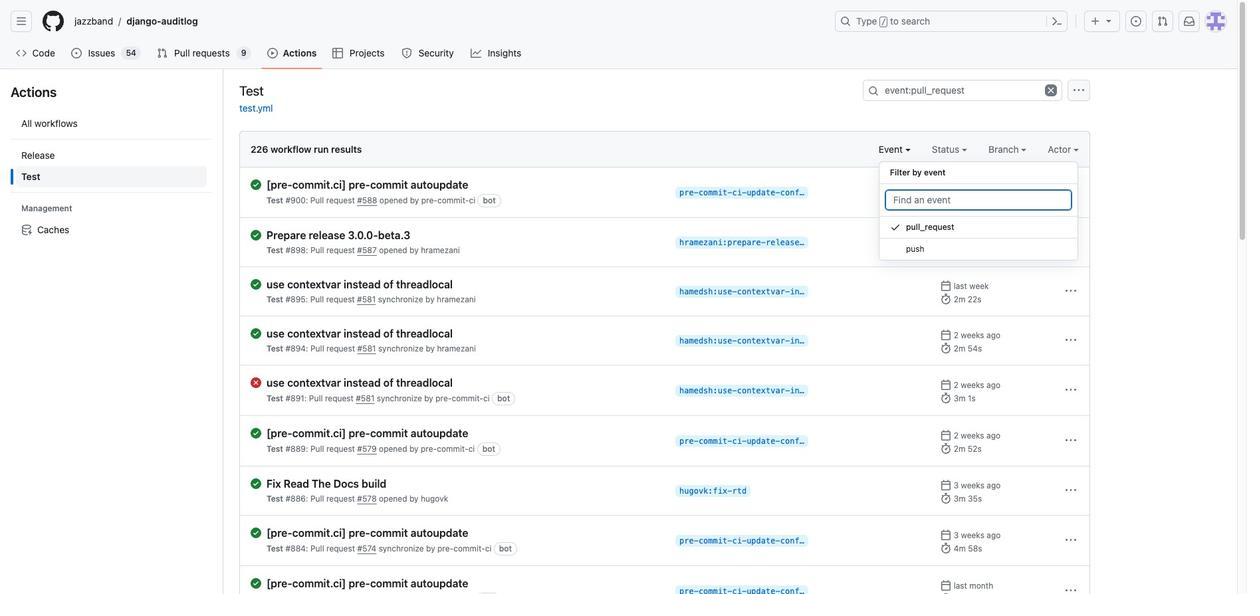 Task type: vqa. For each thing, say whether or not it's contained in the screenshot.


Task type: describe. For each thing, give the bounding box(es) containing it.
caches
[[37, 224, 69, 235]]

of- for use contextvar instead of threadlocal test #894: pull request #581 synchronize             by hramezani
[[829, 337, 843, 346]]

use contextvar instead of threadlocal test #894: pull request #581 synchronize             by hramezani
[[267, 328, 476, 354]]

3 completed successfully image from the top
[[251, 428, 261, 439]]

[pre- for #884:
[[267, 528, 293, 540]]

by inside use contextvar instead of threadlocal test #895: pull request #581 synchronize             by hramezani
[[426, 295, 435, 305]]

pull_request
[[907, 222, 955, 232]]

pre-commit-ci-update-config for 3 weeks ago
[[680, 537, 810, 546]]

pre-commit-ci-update-config for 2 weeks ago
[[680, 437, 810, 446]]

pull request #588 opened             by pre-commit-ci
[[310, 196, 476, 206]]

[pre-commit.ci] pre-commit autoupdate link for pull request #588 opened             by pre-commit-ci
[[267, 178, 665, 192]]

#587 link
[[357, 245, 377, 255]]

#581 for use contextvar instead of threadlocal test #895: pull request #581 synchronize             by hramezani
[[357, 295, 376, 305]]

fix read the docs build test #886: pull request #578 opened             by hugovk
[[267, 478, 448, 504]]

event button
[[879, 142, 911, 156]]

#891:
[[286, 394, 307, 404]]

run duration image for fix read the docs build test #886: pull request #578 opened             by hugovk
[[942, 494, 952, 504]]

release
[[21, 150, 55, 161]]

caches link
[[16, 220, 207, 241]]

list containing jazzband
[[69, 11, 828, 32]]

search image
[[869, 86, 879, 96]]

#574
[[358, 544, 377, 554]]

test up 'test.yml' link
[[239, 83, 264, 98]]

update- for 2 weeks ago
[[747, 437, 781, 446]]

test left #884:
[[267, 544, 283, 554]]

weeks for 52s
[[961, 431, 985, 441]]

pull_request link
[[880, 217, 1078, 239]]

completed successfully image for prepare
[[251, 230, 261, 241]]

test #884:
[[267, 544, 311, 554]]

prepare
[[267, 230, 306, 241]]

ci for pull request #588 opened             by pre-commit-ci
[[469, 196, 476, 206]]

[pre-commit.ci] pre-commit autoupdate for #579
[[267, 428, 469, 440]]

hugovk:fix-rtd link
[[676, 486, 751, 498]]

threadlocal for use contextvar instead of threadlocal test #894: pull request #581 synchronize             by hramezani
[[396, 328, 453, 340]]

2 calendar image from the top
[[942, 232, 952, 242]]

homepage image
[[43, 11, 64, 32]]

filter by event
[[891, 168, 946, 178]]

failed image
[[251, 378, 261, 389]]

by inside menu
[[913, 168, 923, 178]]

#578
[[357, 494, 377, 504]]

run duration image for 3m
[[942, 195, 952, 206]]

last for last week
[[954, 281, 968, 291]]

week
[[970, 281, 990, 291]]

rtd
[[733, 487, 747, 496]]

release
[[309, 230, 346, 241]]

type / to search
[[857, 15, 931, 27]]

test.yml link
[[239, 102, 273, 114]]

security
[[419, 47, 454, 59]]

#894:
[[286, 344, 308, 354]]

pull inside use contextvar instead of threadlocal test #894: pull request #581 synchronize             by hramezani
[[311, 344, 324, 354]]

synchronize inside use contextvar instead of threadlocal test #894: pull request #581 synchronize             by hramezani
[[379, 344, 424, 354]]

use contextvar instead of threadlocal test #895: pull request #581 synchronize             by hramezani
[[267, 279, 476, 305]]

1s
[[969, 394, 977, 404]]

issues
[[88, 47, 115, 59]]

pull right #889:
[[311, 444, 324, 454]]

opened inside prepare release 3.0.0-beta.3 test #898: pull request #587 opened             by hramezani
[[379, 245, 408, 255]]

bot for pull request #588 opened             by pre-commit-ci
[[483, 196, 496, 206]]

instead- for use contextvar instead of threadlocal test #894: pull request #581 synchronize             by hramezani
[[790, 337, 829, 346]]

9
[[241, 48, 247, 58]]

by inside use contextvar instead of threadlocal test #894: pull request #581 synchronize             by hramezani
[[426, 344, 435, 354]]

show options image for 3m 1s
[[1066, 385, 1077, 396]]

4m
[[954, 544, 967, 554]]

2m 54s
[[954, 344, 983, 354]]

4 run duration image from the top
[[942, 444, 952, 454]]

instead for use contextvar instead of threadlocal test #895: pull request #581 synchronize             by hramezani
[[344, 279, 381, 291]]

completed successfully image for #895:
[[251, 279, 261, 290]]

opened inside the fix read the docs build test #886: pull request #578 opened             by hugovk
[[379, 494, 407, 504]]

workflow
[[271, 144, 312, 155]]

run
[[314, 144, 329, 155]]

calendar image for 3m 35s
[[942, 480, 952, 491]]

3 use contextvar instead of threadlocal link from the top
[[267, 377, 665, 390]]

use for use contextvar instead of threadlocal test #895: pull request #581 synchronize             by hramezani
[[267, 279, 285, 291]]

threadvars for use contextvar instead of threadlocal test #894: pull request #581 synchronize             by hramezani
[[843, 337, 891, 346]]

contextvar- for use contextvar instead of threadlocal test #894: pull request #581 synchronize             by hramezani
[[738, 337, 790, 346]]

#581 link for use contextvar instead of threadlocal test #895: pull request #581 synchronize             by hramezani
[[357, 295, 376, 305]]

#587
[[357, 245, 377, 255]]

2m for 2m 54s
[[954, 344, 966, 354]]

3 3m from the top
[[954, 494, 966, 504]]

graph image
[[471, 48, 482, 59]]

play image
[[267, 48, 278, 59]]

last for last month
[[954, 581, 968, 591]]

month
[[970, 581, 994, 591]]

3 of- from the top
[[829, 387, 843, 396]]

security link
[[396, 43, 460, 63]]

#579 link
[[357, 444, 377, 454]]

docs
[[334, 478, 359, 490]]

notifications image
[[1185, 16, 1195, 27]]

filter
[[891, 168, 911, 178]]

226 workflow run results
[[251, 144, 362, 155]]

3 opened from the top
[[379, 444, 408, 454]]

pull right #900:
[[310, 196, 324, 206]]

test left #900:
[[267, 196, 283, 206]]

Find an event text field
[[885, 190, 1073, 211]]

pull right #884:
[[311, 544, 324, 554]]

test inside use contextvar instead of threadlocal test #894: pull request #581 synchronize             by hramezani
[[267, 344, 283, 354]]

/ for jazzband
[[119, 16, 121, 27]]

55s
[[969, 196, 983, 206]]

commit for #579
[[370, 428, 408, 440]]

beta.3
[[378, 230, 411, 241]]

3 hamedsh:use- from the top
[[680, 387, 738, 396]]

management
[[21, 204, 72, 214]]

2 weeks ago for [pre-commit.ci] pre-commit autoupdate
[[954, 431, 1001, 441]]

hugovk link
[[421, 494, 448, 504]]

commit.ci] for pull request #574 synchronize             by pre-commit-ci
[[292, 528, 346, 540]]

5 completed successfully image from the top
[[251, 579, 261, 589]]

workflows
[[34, 118, 78, 129]]

pull inside use contextvar instead of threadlocal test #895: pull request #581 synchronize             by hramezani
[[310, 295, 324, 305]]

2 3 from the top
[[954, 232, 959, 242]]

calendar image for 3m 1s
[[942, 380, 952, 390]]

config for 3 days ago
[[781, 188, 810, 198]]

3 days ago for prepare release 3.0.0-beta.3
[[954, 232, 995, 242]]

request down the use contextvar instead of threadlocal
[[325, 394, 354, 404]]

ago for 3m 55s
[[981, 182, 995, 192]]

calendar image for use contextvar instead of threadlocal
[[942, 330, 952, 341]]

jazzband / django-auditlog
[[75, 15, 198, 27]]

use for use contextvar instead of threadlocal test #894: pull request #581 synchronize             by hramezani
[[267, 328, 285, 340]]

request left #588 link on the left top of the page
[[326, 196, 355, 206]]

#588 link
[[357, 196, 378, 206]]

instead for use contextvar instead of threadlocal test #894: pull request #581 synchronize             by hramezani
[[344, 328, 381, 340]]

3.0.0-
[[348, 230, 378, 241]]

by inside the fix read the docs build test #886: pull request #578 opened             by hugovk
[[410, 494, 419, 504]]

4 [pre-commit.ci] pre-commit autoupdate link from the top
[[267, 577, 665, 591]]

3 run duration image from the top
[[942, 393, 952, 404]]

completed successfully image for #884:
[[251, 528, 261, 539]]

3m for [pre-commit.ci] pre-commit autoupdate
[[954, 196, 966, 206]]

status
[[933, 144, 963, 155]]

1 2 from the top
[[954, 331, 959, 341]]

3 instead- from the top
[[790, 387, 829, 396]]

4 [pre-commit.ci] pre-commit autoupdate from the top
[[267, 578, 469, 590]]

table image
[[333, 48, 344, 59]]

completed successfully image for fix
[[251, 479, 261, 490]]

hramezani for use contextvar instead of threadlocal test #894: pull request #581 synchronize             by hramezani
[[437, 344, 476, 354]]

#886:
[[286, 494, 308, 504]]

shield image
[[402, 48, 412, 59]]

synchronize down the use contextvar instead of threadlocal
[[377, 394, 422, 404]]

push
[[907, 244, 925, 254]]

request left #579 link
[[327, 444, 355, 454]]

threadlocal for use contextvar instead of threadlocal test #895: pull request #581 synchronize             by hramezani
[[396, 279, 453, 291]]

contextvar- for use contextvar instead of threadlocal test #895: pull request #581 synchronize             by hramezani
[[738, 287, 790, 297]]

issue opened image
[[1132, 16, 1142, 27]]

django-auditlog link
[[121, 11, 203, 32]]

hugovk:fix-
[[680, 487, 733, 496]]

contextvar for use contextvar instead of threadlocal test #895: pull request #581 synchronize             by hramezani
[[287, 279, 341, 291]]

pull inside prepare release 3.0.0-beta.3 test #898: pull request #587 opened             by hramezani
[[311, 245, 324, 255]]

2 vertical spatial #581
[[356, 394, 375, 404]]

#889:
[[286, 444, 308, 454]]

pull inside the fix read the docs build test #886: pull request #578 opened             by hugovk
[[311, 494, 324, 504]]

[pre-commit.ci] pre-commit autoupdate for #588
[[267, 179, 469, 191]]

4 autoupdate from the top
[[411, 578, 469, 590]]

fix
[[267, 478, 281, 490]]

#588
[[357, 196, 378, 206]]

of- for use contextvar instead of threadlocal test #895: pull request #581 synchronize             by hramezani
[[829, 287, 843, 297]]

jazzband link
[[69, 11, 119, 32]]

show options image for 2m 52s
[[1066, 436, 1077, 446]]

all
[[21, 118, 32, 129]]

request inside the fix read the docs build test #886: pull request #578 opened             by hugovk
[[327, 494, 355, 504]]

weeks for 35s
[[962, 481, 985, 491]]

[pre-commit.ci] pre-commit autoupdate link for pull request #579 opened             by pre-commit-ci
[[267, 427, 665, 440]]

all workflows link
[[16, 113, 207, 134]]

projects link
[[328, 43, 391, 63]]

push link
[[880, 239, 1078, 261]]

35s
[[969, 494, 983, 504]]

use for use contextvar instead of threadlocal
[[267, 377, 285, 389]]

pull request #579 opened             by pre-commit-ci
[[311, 444, 475, 454]]

run duration image for use contextvar instead of threadlocal test #895: pull request #581 synchronize             by hramezani
[[942, 294, 952, 305]]

hramezani inside prepare release 3.0.0-beta.3 test #898: pull request #587 opened             by hramezani
[[421, 245, 460, 255]]

search
[[902, 15, 931, 27]]

[pre-commit.ci] pre-commit autoupdate link for pull request #574 synchronize             by pre-commit-ci
[[267, 527, 665, 540]]

test left #891:
[[267, 394, 283, 404]]

3 contextvar- from the top
[[738, 387, 790, 396]]

commit.ci] for pull request #588 opened             by pre-commit-ci
[[292, 179, 346, 191]]

commit.ci] for pull request #579 opened             by pre-commit-ci
[[292, 428, 346, 440]]

3 threadvars from the top
[[843, 387, 891, 396]]

test inside the fix read the docs build test #886: pull request #578 opened             by hugovk
[[267, 494, 283, 504]]

test inside use contextvar instead of threadlocal test #895: pull request #581 synchronize             by hramezani
[[267, 295, 283, 305]]

all workflows
[[21, 118, 78, 129]]

3 hamedsh:use-contextvar-instead-of-threadvars from the top
[[680, 387, 891, 396]]

menu containing filter by event
[[879, 156, 1079, 271]]

3 days ago for [pre-commit.ci] pre-commit autoupdate
[[954, 182, 995, 192]]

hamedsh:use-contextvar-instead-of-threadvars link for use contextvar instead of threadlocal test #895: pull request #581 synchronize             by hramezani
[[676, 286, 891, 298]]

/ for type
[[882, 17, 887, 27]]

show options image for 2m 54s
[[1066, 335, 1077, 346]]

#578 link
[[357, 494, 377, 504]]

django-
[[127, 15, 161, 27]]

commit for #588
[[370, 179, 408, 191]]

pre-commit-ci link for pull request #579 opened             by pre-commit-ci
[[421, 444, 475, 454]]

request left '#574' link at bottom
[[327, 544, 355, 554]]

hramezani for use contextvar instead of threadlocal test #895: pull request #581 synchronize             by hramezani
[[437, 295, 476, 305]]

3 weeks ago for [pre-commit.ci] pre-commit autoupdate
[[954, 531, 1001, 541]]



Task type: locate. For each thing, give the bounding box(es) containing it.
0 vertical spatial use
[[267, 279, 285, 291]]

hamedsh:use- for use contextvar instead of threadlocal test #895: pull request #581 synchronize             by hramezani
[[680, 287, 738, 297]]

0 vertical spatial of-
[[829, 287, 843, 297]]

3 2 weeks ago from the top
[[954, 431, 1001, 441]]

hramezani link for use contextvar instead of threadlocal test #894: pull request #581 synchronize             by hramezani
[[437, 344, 476, 354]]

1 commit.ci] from the top
[[292, 179, 346, 191]]

request inside use contextvar instead of threadlocal test #895: pull request #581 synchronize             by hramezani
[[326, 295, 355, 305]]

instead inside use contextvar instead of threadlocal test #895: pull request #581 synchronize             by hramezani
[[344, 279, 381, 291]]

3m left 35s
[[954, 494, 966, 504]]

2 vertical spatial pre-commit-ci-update-config link
[[676, 536, 810, 547]]

0 vertical spatial of
[[384, 279, 394, 291]]

2 vertical spatial use
[[267, 377, 285, 389]]

0 vertical spatial 3m
[[954, 196, 966, 206]]

2 weeks ago
[[954, 331, 1001, 341], [954, 381, 1001, 390], [954, 431, 1001, 441]]

1 vertical spatial calendar image
[[942, 530, 952, 541]]

[pre-commit.ci] pre-commit autoupdate up #588 link on the left top of the page
[[267, 179, 469, 191]]

2 instead from the top
[[344, 328, 381, 340]]

0 vertical spatial completed successfully image
[[251, 180, 261, 190]]

0 vertical spatial #581 link
[[357, 295, 376, 305]]

1 vertical spatial ci-
[[733, 437, 747, 446]]

hramezani:prepare-release-3-beta3
[[680, 238, 838, 247]]

autoupdate for pull request #579 opened             by pre-commit-ci
[[411, 428, 469, 440]]

autoupdate up pull request #579 opened             by pre-commit-ci
[[411, 428, 469, 440]]

threadlocal inside use contextvar instead of threadlocal test #895: pull request #581 synchronize             by hramezani
[[396, 279, 453, 291]]

3 for 4m 58s
[[954, 531, 959, 541]]

last week
[[954, 281, 990, 291]]

pull request #581 synchronize             by pre-commit-ci
[[309, 394, 490, 404]]

1 update- from the top
[[747, 188, 781, 198]]

days up 2m 30s at the right of page
[[962, 232, 979, 242]]

3 instead from the top
[[344, 377, 381, 389]]

2m 30s
[[954, 245, 983, 255]]

bot for pull request #579 opened             by pre-commit-ci
[[483, 444, 496, 454]]

1 calendar image from the top
[[942, 182, 952, 192]]

#581 for use contextvar instead of threadlocal test #894: pull request #581 synchronize             by hramezani
[[358, 344, 376, 354]]

0 vertical spatial #581
[[357, 295, 376, 305]]

2 vertical spatial instead-
[[790, 387, 829, 396]]

[pre- up 'test #900:'
[[267, 179, 293, 191]]

2 opened from the top
[[379, 245, 408, 255]]

3 2 from the top
[[954, 431, 959, 441]]

1 3 from the top
[[954, 182, 959, 192]]

4 calendar image from the top
[[942, 380, 952, 390]]

1 ci- from the top
[[733, 188, 747, 198]]

run duration image left 4m
[[942, 544, 952, 554]]

1 vertical spatial 2
[[954, 381, 959, 390]]

test down release
[[21, 171, 40, 182]]

hramezani inside use contextvar instead of threadlocal test #895: pull request #581 synchronize             by hramezani
[[437, 295, 476, 305]]

hramezani:prepare-
[[680, 238, 766, 247]]

2 vertical spatial show options image
[[1066, 436, 1077, 446]]

1 vertical spatial completed successfully image
[[251, 279, 261, 290]]

6 show options image from the top
[[1066, 586, 1077, 595]]

3 up 4m
[[954, 531, 959, 541]]

3 threadlocal from the top
[[396, 377, 453, 389]]

54
[[126, 48, 136, 58]]

menu
[[879, 156, 1079, 271]]

0 vertical spatial show options image
[[1066, 187, 1077, 198]]

4 opened from the top
[[379, 494, 407, 504]]

run duration image
[[942, 294, 952, 305], [942, 343, 952, 354], [942, 393, 952, 404], [942, 444, 952, 454], [942, 494, 952, 504]]

use inside use contextvar instead of threadlocal test #894: pull request #581 synchronize             by hramezani
[[267, 328, 285, 340]]

2 up 2m 52s
[[954, 431, 959, 441]]

1 [pre-commit.ci] pre-commit autoupdate link from the top
[[267, 178, 665, 192]]

pre-commit-ci-update-config up hramezani:prepare-release-3-beta3 link
[[680, 188, 810, 198]]

calendar image
[[942, 330, 952, 341], [942, 530, 952, 541]]

2 contextvar from the top
[[287, 328, 341, 340]]

4 show options image from the top
[[1066, 486, 1077, 496]]

pre-commit-ci-update-config link
[[676, 187, 810, 199], [676, 436, 810, 448], [676, 536, 810, 547]]

hramezani link for use contextvar instead of threadlocal test #895: pull request #581 synchronize             by hramezani
[[437, 295, 476, 305]]

0 vertical spatial run duration image
[[942, 195, 952, 206]]

instead down use contextvar instead of threadlocal test #895: pull request #581 synchronize             by hramezani
[[344, 328, 381, 340]]

2 vertical spatial of-
[[829, 387, 843, 396]]

1 instead- from the top
[[790, 287, 829, 297]]

last month
[[954, 581, 994, 591]]

#895:
[[286, 295, 308, 305]]

#574 link
[[358, 544, 377, 554]]

use contextvar instead of threadlocal link
[[267, 278, 665, 291], [267, 327, 665, 341], [267, 377, 665, 390]]

synchronize up pull request #581 synchronize             by pre-commit-ci
[[379, 344, 424, 354]]

completed successfully image for #900:
[[251, 180, 261, 190]]

#581 link for use contextvar instead of threadlocal test #894: pull request #581 synchronize             by hramezani
[[358, 344, 376, 354]]

3 up 3m 55s at the top of the page
[[954, 182, 959, 192]]

auditlog
[[161, 15, 198, 27]]

calendar image
[[942, 182, 952, 192], [942, 232, 952, 242], [942, 281, 952, 291], [942, 380, 952, 390], [942, 430, 952, 441], [942, 480, 952, 491], [942, 581, 952, 591]]

2 autoupdate from the top
[[411, 428, 469, 440]]

5 calendar image from the top
[[942, 430, 952, 441]]

0 vertical spatial use contextvar instead of threadlocal link
[[267, 278, 665, 291]]

3 for 3m 55s
[[954, 182, 959, 192]]

requests
[[193, 47, 230, 59]]

autoupdate for pull request #588 opened             by pre-commit-ci
[[411, 179, 469, 191]]

synchronize up use contextvar instead of threadlocal test #894: pull request #581 synchronize             by hramezani
[[378, 295, 424, 305]]

threadlocal inside use contextvar instead of threadlocal test #894: pull request #581 synchronize             by hramezani
[[396, 328, 453, 340]]

commit.ci] down #884:
[[292, 578, 346, 590]]

weeks up 35s
[[962, 481, 985, 491]]

2 show options image from the top
[[1066, 335, 1077, 346]]

issue opened image
[[71, 48, 82, 59]]

1 vertical spatial #581 link
[[358, 344, 376, 354]]

2m left 54s on the right bottom of page
[[954, 344, 966, 354]]

/
[[119, 16, 121, 27], [882, 17, 887, 27]]

3 weeks from the top
[[961, 431, 985, 441]]

commit.ci] up #900:
[[292, 179, 346, 191]]

commit up 'pull request #588 opened             by pre-commit-ci'
[[370, 179, 408, 191]]

test #900:
[[267, 196, 310, 206]]

2 contextvar- from the top
[[738, 337, 790, 346]]

0 vertical spatial contextvar
[[287, 279, 341, 291]]

0 horizontal spatial /
[[119, 16, 121, 27]]

1 config from the top
[[781, 188, 810, 198]]

1 vertical spatial last
[[954, 581, 968, 591]]

2 hamedsh:use-contextvar-instead-of-threadvars link from the top
[[676, 335, 891, 347]]

hugovk
[[421, 494, 448, 504]]

2 vertical spatial pre-commit-ci-update-config
[[680, 537, 810, 546]]

update- up rtd in the bottom of the page
[[747, 437, 781, 446]]

instead up pull request #581 synchronize             by pre-commit-ci
[[344, 377, 381, 389]]

0 vertical spatial hramezani link
[[421, 245, 460, 255]]

commit-
[[699, 188, 733, 198], [438, 196, 469, 206], [452, 394, 484, 404], [699, 437, 733, 446], [437, 444, 469, 454], [699, 537, 733, 546], [454, 544, 485, 554]]

test left #889:
[[267, 444, 283, 454]]

1 of- from the top
[[829, 287, 843, 297]]

to
[[891, 15, 899, 27]]

use contextvar instead of threadlocal link for use contextvar instead of threadlocal test #895: pull request #581 synchronize             by hramezani
[[267, 278, 665, 291]]

3 weeks ago
[[954, 481, 1001, 491], [954, 531, 1001, 541]]

update- for 3 weeks ago
[[747, 537, 781, 546]]

branch
[[989, 144, 1022, 155]]

1 vertical spatial use contextvar instead of threadlocal link
[[267, 327, 665, 341]]

2 vertical spatial 2 weeks ago
[[954, 431, 1001, 441]]

#884:
[[286, 544, 308, 554]]

update- down rtd in the bottom of the page
[[747, 537, 781, 546]]

code image
[[16, 48, 27, 59]]

3-
[[805, 238, 814, 247]]

1 use contextvar instead of threadlocal link from the top
[[267, 278, 665, 291]]

1 vertical spatial pre-commit-ci-update-config
[[680, 437, 810, 446]]

2 use contextvar instead of threadlocal link from the top
[[267, 327, 665, 341]]

2 [pre-commit.ci] pre-commit autoupdate from the top
[[267, 428, 469, 440]]

2 completed successfully image from the top
[[251, 329, 261, 339]]

test #889:
[[267, 444, 311, 454]]

build
[[362, 478, 387, 490]]

2 weeks ago up 54s on the right bottom of page
[[954, 331, 1001, 341]]

weeks up 58s
[[962, 531, 985, 541]]

0 horizontal spatial actions
[[11, 84, 57, 100]]

2 ci- from the top
[[733, 437, 747, 446]]

3 config from the top
[[781, 537, 810, 546]]

0 vertical spatial pre-commit-ci-update-config link
[[676, 187, 810, 199]]

use up test #891:
[[267, 328, 285, 340]]

contextvar inside use contextvar instead of threadlocal test #894: pull request #581 synchronize             by hramezani
[[287, 328, 341, 340]]

pull right git pull request icon
[[174, 47, 190, 59]]

3m 1s
[[954, 394, 977, 404]]

bot for pull request #574 synchronize             by pre-commit-ci
[[499, 544, 512, 554]]

2 commit.ci] from the top
[[292, 428, 346, 440]]

1 2 weeks ago from the top
[[954, 331, 1001, 341]]

ago for 3m 35s
[[987, 481, 1001, 491]]

ci- up hramezani:prepare-
[[733, 188, 747, 198]]

threadvars for use contextvar instead of threadlocal test #895: pull request #581 synchronize             by hramezani
[[843, 287, 891, 297]]

ci- for 3 weeks ago
[[733, 537, 747, 546]]

of for use contextvar instead of threadlocal test #894: pull request #581 synchronize             by hramezani
[[384, 328, 394, 340]]

calendar image for 3m 55s
[[942, 182, 952, 192]]

test #891:
[[267, 394, 309, 404]]

2 3m from the top
[[954, 394, 966, 404]]

hamedsh:use-contextvar-instead-of-threadvars for use contextvar instead of threadlocal test #895: pull request #581 synchronize             by hramezani
[[680, 287, 891, 297]]

beta3
[[814, 238, 838, 247]]

0 vertical spatial calendar image
[[942, 330, 952, 341]]

instead down #587 link
[[344, 279, 381, 291]]

1 3m from the top
[[954, 196, 966, 206]]

days for prepare release 3.0.0-beta.3
[[962, 232, 979, 242]]

pull right #895:
[[310, 295, 324, 305]]

use contextvar instead of threadlocal link for use contextvar instead of threadlocal test #894: pull request #581 synchronize             by hramezani
[[267, 327, 665, 341]]

7 calendar image from the top
[[942, 581, 952, 591]]

of down use contextvar instead of threadlocal test #895: pull request #581 synchronize             by hramezani
[[384, 328, 394, 340]]

2 last from the top
[[954, 581, 968, 591]]

1 vertical spatial hamedsh:use-contextvar-instead-of-threadvars
[[680, 337, 891, 346]]

0 vertical spatial list
[[69, 11, 828, 32]]

2 vertical spatial threadvars
[[843, 387, 891, 396]]

show options image for 2m 22s
[[1066, 286, 1077, 297]]

opened
[[380, 196, 408, 206], [379, 245, 408, 255], [379, 444, 408, 454], [379, 494, 407, 504]]

3 for 3m 35s
[[954, 481, 959, 491]]

1 vertical spatial hamedsh:use-
[[680, 337, 738, 346]]

1 vertical spatial days
[[962, 232, 979, 242]]

pull
[[174, 47, 190, 59], [310, 196, 324, 206], [311, 245, 324, 255], [310, 295, 324, 305], [311, 344, 324, 354], [309, 394, 323, 404], [311, 444, 324, 454], [311, 494, 324, 504], [311, 544, 324, 554]]

1 contextvar- from the top
[[738, 287, 790, 297]]

#581 link down the use contextvar instead of threadlocal
[[356, 394, 375, 404]]

4 weeks from the top
[[962, 481, 985, 491]]

2 vertical spatial hamedsh:use-contextvar-instead-of-threadvars link
[[676, 385, 891, 397]]

0 vertical spatial contextvar-
[[738, 287, 790, 297]]

autoupdate up 'pull request #588 opened             by pre-commit-ci'
[[411, 179, 469, 191]]

pre-commit-ci-update-config link for 2 weeks ago
[[676, 436, 810, 448]]

[pre-commit.ci] pre-commit autoupdate down '#574' link at bottom
[[267, 578, 469, 590]]

2 vertical spatial use contextvar instead of threadlocal link
[[267, 377, 665, 390]]

3 [pre-commit.ci] pre-commit autoupdate link from the top
[[267, 527, 665, 540]]

run duration image for use contextvar instead of threadlocal test #894: pull request #581 synchronize             by hramezani
[[942, 343, 952, 354]]

insights link
[[466, 43, 528, 63]]

3 commit from the top
[[370, 528, 408, 540]]

30s
[[968, 245, 983, 255]]

3 2m from the top
[[954, 344, 966, 354]]

1 vertical spatial 3 weeks ago
[[954, 531, 1001, 541]]

request inside prepare release 3.0.0-beta.3 test #898: pull request #587 opened             by hramezani
[[327, 245, 355, 255]]

filter workflows element
[[16, 145, 207, 188]]

1 completed successfully image from the top
[[251, 180, 261, 190]]

[pre-commit.ci] pre-commit autoupdate up #579
[[267, 428, 469, 440]]

#581 up use contextvar instead of threadlocal test #894: pull request #581 synchronize             by hramezani
[[357, 295, 376, 305]]

0 vertical spatial pre-commit-ci-update-config
[[680, 188, 810, 198]]

2 config from the top
[[781, 437, 810, 446]]

last
[[954, 281, 968, 291], [954, 581, 968, 591]]

226
[[251, 144, 268, 155]]

command palette image
[[1052, 16, 1063, 27]]

3 up 2m 30s at the right of page
[[954, 232, 959, 242]]

2 2m from the top
[[954, 295, 966, 305]]

of inside use contextvar instead of threadlocal test #894: pull request #581 synchronize             by hramezani
[[384, 328, 394, 340]]

2 vertical spatial contextvar-
[[738, 387, 790, 396]]

2 vertical spatial 2
[[954, 431, 959, 441]]

2 vertical spatial #581 link
[[356, 394, 375, 404]]

[pre-
[[267, 179, 293, 191], [267, 428, 293, 440], [267, 528, 293, 540], [267, 578, 293, 590]]

1 vertical spatial contextvar-
[[738, 337, 790, 346]]

weeks for 58s
[[962, 531, 985, 541]]

0 vertical spatial 3 weeks ago
[[954, 481, 1001, 491]]

ago for 2m 52s
[[987, 431, 1001, 441]]

test left #895:
[[267, 295, 283, 305]]

calendar image for [pre-commit.ci] pre-commit autoupdate
[[942, 530, 952, 541]]

by
[[913, 168, 923, 178], [410, 196, 419, 206], [410, 245, 419, 255], [426, 295, 435, 305], [426, 344, 435, 354], [425, 394, 434, 404], [410, 444, 419, 454], [410, 494, 419, 504], [426, 544, 436, 554]]

config for 2 weeks ago
[[781, 437, 810, 446]]

0 vertical spatial config
[[781, 188, 810, 198]]

1 threadvars from the top
[[843, 287, 891, 297]]

1 3 days ago from the top
[[954, 182, 995, 192]]

3 show options image from the top
[[1066, 385, 1077, 396]]

3m 35s
[[954, 494, 983, 504]]

release-
[[766, 238, 805, 247]]

bot for pull request #581 synchronize             by pre-commit-ci
[[498, 394, 510, 404]]

2 vertical spatial ci-
[[733, 537, 747, 546]]

1 vertical spatial hramezani link
[[437, 295, 476, 305]]

3 update- from the top
[[747, 537, 781, 546]]

1 3 weeks ago from the top
[[954, 481, 1001, 491]]

opened down build
[[379, 494, 407, 504]]

0 vertical spatial last
[[954, 281, 968, 291]]

None search field
[[863, 80, 1063, 101]]

run duration image for 4m
[[942, 544, 952, 554]]

show options image for 3m 35s
[[1066, 486, 1077, 496]]

triangle down image
[[1104, 15, 1115, 26]]

1 vertical spatial 3 days ago
[[954, 232, 995, 242]]

[pre- for #889:
[[267, 428, 293, 440]]

2 use from the top
[[267, 328, 285, 340]]

hramezani link for prepare release 3.0.0-beta.3 test #898: pull request #587 opened             by hramezani
[[421, 245, 460, 255]]

4 2m from the top
[[954, 444, 966, 454]]

1 completed successfully image from the top
[[251, 230, 261, 241]]

commit up pull request #579 opened             by pre-commit-ci
[[370, 428, 408, 440]]

3 of from the top
[[384, 377, 394, 389]]

calendar image for 2m 22s
[[942, 281, 952, 291]]

3 weeks ago for fix read the docs build
[[954, 481, 1001, 491]]

3 autoupdate from the top
[[411, 528, 469, 540]]

contextvar up #894: at the left bottom of page
[[287, 328, 341, 340]]

plus image
[[1091, 16, 1102, 27]]

4 [pre- from the top
[[267, 578, 293, 590]]

0 vertical spatial hramezani
[[421, 245, 460, 255]]

2 vertical spatial 3m
[[954, 494, 966, 504]]

[pre- down test #884:
[[267, 578, 293, 590]]

actor button
[[1049, 142, 1080, 156]]

1 vertical spatial threadvars
[[843, 337, 891, 346]]

commit down pull request #574 synchronize             by pre-commit-ci
[[370, 578, 408, 590]]

threadlocal
[[396, 279, 453, 291], [396, 328, 453, 340], [396, 377, 453, 389]]

1 vertical spatial hamedsh:use-contextvar-instead-of-threadvars link
[[676, 335, 891, 347]]

2 for threadlocal
[[954, 381, 959, 390]]

3m
[[954, 196, 966, 206], [954, 394, 966, 404], [954, 494, 966, 504]]

test link
[[16, 166, 207, 188]]

hamedsh:use-contextvar-instead-of-threadvars for use contextvar instead of threadlocal test #894: pull request #581 synchronize             by hramezani
[[680, 337, 891, 346]]

1 vertical spatial pre-commit-ci-update-config link
[[676, 436, 810, 448]]

1 run duration image from the top
[[942, 294, 952, 305]]

weeks up 52s at the bottom of page
[[961, 431, 985, 441]]

2m for 2m 30s
[[954, 245, 966, 255]]

by inside prepare release 3.0.0-beta.3 test #898: pull request #587 opened             by hramezani
[[410, 245, 419, 255]]

git pull request image
[[157, 48, 168, 59]]

1 last from the top
[[954, 281, 968, 291]]

0 vertical spatial hamedsh:use-contextvar-instead-of-threadvars
[[680, 287, 891, 297]]

1 hamedsh:use-contextvar-instead-of-threadvars from the top
[[680, 287, 891, 297]]

jazzband
[[75, 15, 113, 27]]

pull right #894: at the left bottom of page
[[311, 344, 324, 354]]

2m 52s
[[954, 444, 982, 454]]

/ inside jazzband / django-auditlog
[[119, 16, 121, 27]]

2m left 22s in the right of the page
[[954, 295, 966, 305]]

opened right #588
[[380, 196, 408, 206]]

list
[[69, 11, 828, 32], [11, 108, 212, 246]]

52s
[[968, 444, 982, 454]]

weeks up 54s on the right bottom of page
[[961, 331, 985, 341]]

test down fix
[[267, 494, 283, 504]]

threadlocal for use contextvar instead of threadlocal
[[396, 377, 453, 389]]

of up pull request #581 synchronize             by pre-commit-ci
[[384, 377, 394, 389]]

3 commit.ci] from the top
[[292, 528, 346, 540]]

commit.ci] up #889:
[[292, 428, 346, 440]]

4m 58s
[[954, 544, 983, 554]]

instead- for use contextvar instead of threadlocal test #895: pull request #581 synchronize             by hramezani
[[790, 287, 829, 297]]

0 vertical spatial threadlocal
[[396, 279, 453, 291]]

use inside use contextvar instead of threadlocal test #895: pull request #581 synchronize             by hramezani
[[267, 279, 285, 291]]

1 horizontal spatial /
[[882, 17, 887, 27]]

use
[[267, 279, 285, 291], [267, 328, 285, 340], [267, 377, 285, 389]]

run duration image left 3m 55s at the top of the page
[[942, 195, 952, 206]]

days for [pre-commit.ci] pre-commit autoupdate
[[962, 182, 979, 192]]

6 calendar image from the top
[[942, 480, 952, 491]]

2 3 days ago from the top
[[954, 232, 995, 242]]

contextvar
[[287, 279, 341, 291], [287, 328, 341, 340], [287, 377, 341, 389]]

0 vertical spatial 3 days ago
[[954, 182, 995, 192]]

1 commit from the top
[[370, 179, 408, 191]]

of inside use contextvar instead of threadlocal test #895: pull request #581 synchronize             by hramezani
[[384, 279, 394, 291]]

0 vertical spatial update-
[[747, 188, 781, 198]]

threadvars
[[843, 287, 891, 297], [843, 337, 891, 346], [843, 387, 891, 396]]

of for use contextvar instead of threadlocal
[[384, 377, 394, 389]]

instead inside use contextvar instead of threadlocal test #894: pull request #581 synchronize             by hramezani
[[344, 328, 381, 340]]

hugovk:fix-rtd
[[680, 487, 747, 496]]

use contextvar instead of threadlocal
[[267, 377, 453, 389]]

actions right play image
[[283, 47, 317, 59]]

2 update- from the top
[[747, 437, 781, 446]]

contextvar for use contextvar instead of threadlocal
[[287, 377, 341, 389]]

2 show options image from the top
[[1066, 237, 1077, 247]]

contextvar for use contextvar instead of threadlocal test #894: pull request #581 synchronize             by hramezani
[[287, 328, 341, 340]]

2 vertical spatial completed successfully image
[[251, 528, 261, 539]]

2 pre-commit-ci-update-config link from the top
[[676, 436, 810, 448]]

clear filters image
[[1046, 84, 1058, 96]]

4 commit from the top
[[370, 578, 408, 590]]

1 vertical spatial update-
[[747, 437, 781, 446]]

test inside filter workflows element
[[21, 171, 40, 182]]

5 weeks from the top
[[962, 531, 985, 541]]

2 [pre- from the top
[[267, 428, 293, 440]]

1 show options image from the top
[[1066, 187, 1077, 198]]

#581 inside use contextvar instead of threadlocal test #894: pull request #581 synchronize             by hramezani
[[358, 344, 376, 354]]

0 vertical spatial hamedsh:use-
[[680, 287, 738, 297]]

4 completed successfully image from the top
[[251, 479, 261, 490]]

git pull request image
[[1158, 16, 1169, 27]]

[pre-commit.ci] pre-commit autoupdate
[[267, 179, 469, 191], [267, 428, 469, 440], [267, 528, 469, 540], [267, 578, 469, 590]]

2 up 2m 54s
[[954, 331, 959, 341]]

ci for pull request #574 synchronize             by pre-commit-ci
[[485, 544, 492, 554]]

calendar image for 2m 52s
[[942, 430, 952, 441]]

ci for pull request #579 opened             by pre-commit-ci
[[469, 444, 475, 454]]

4 commit.ci] from the top
[[292, 578, 346, 590]]

completed successfully image
[[251, 230, 261, 241], [251, 329, 261, 339], [251, 428, 261, 439], [251, 479, 261, 490], [251, 579, 261, 589]]

pre-commit-ci-update-config link down rtd in the bottom of the page
[[676, 536, 810, 547]]

2 weeks ago for use contextvar instead of threadlocal
[[954, 381, 1001, 390]]

1 opened from the top
[[380, 196, 408, 206]]

0 vertical spatial days
[[962, 182, 979, 192]]

run duration image left 3m 1s
[[942, 393, 952, 404]]

list containing all workflows
[[11, 108, 212, 246]]

2 weeks ago up 1s
[[954, 381, 1001, 390]]

hamedsh:use-contextvar-instead-of-threadvars
[[680, 287, 891, 297], [680, 337, 891, 346], [680, 387, 891, 396]]

pre-commit-ci-update-config link for 3 weeks ago
[[676, 536, 810, 547]]

3 days ago up 55s
[[954, 182, 995, 192]]

synchronize inside use contextvar instead of threadlocal test #895: pull request #581 synchronize             by hramezani
[[378, 295, 424, 305]]

2m 22s
[[954, 295, 982, 305]]

3 weeks ago up 58s
[[954, 531, 1001, 541]]

0 vertical spatial 2 weeks ago
[[954, 331, 1001, 341]]

3m for use contextvar instead of threadlocal
[[954, 394, 966, 404]]

insights
[[488, 47, 522, 59]]

1 vertical spatial 3m
[[954, 394, 966, 404]]

update- up hramezani:prepare-release-3-beta3 at the right of the page
[[747, 188, 781, 198]]

commit for #574
[[370, 528, 408, 540]]

projects
[[350, 47, 385, 59]]

2 vertical spatial instead
[[344, 377, 381, 389]]

completed successfully image for use
[[251, 329, 261, 339]]

ago for 2m 54s
[[987, 331, 1001, 341]]

5 show options image from the top
[[1066, 536, 1077, 546]]

pull right #891:
[[309, 394, 323, 404]]

hamedsh:use-
[[680, 287, 738, 297], [680, 337, 738, 346], [680, 387, 738, 396]]

3 [pre-commit.ci] pre-commit autoupdate from the top
[[267, 528, 469, 540]]

run duration image
[[942, 195, 952, 206], [942, 544, 952, 554]]

check image
[[891, 222, 901, 233]]

2 vertical spatial threadlocal
[[396, 377, 453, 389]]

1 hamedsh:use-contextvar-instead-of-threadvars link from the top
[[676, 286, 891, 298]]

0 vertical spatial actions
[[283, 47, 317, 59]]

1 vertical spatial hramezani
[[437, 295, 476, 305]]

2 vertical spatial hramezani
[[437, 344, 476, 354]]

/ left 'django-' at the left of the page
[[119, 16, 121, 27]]

autoupdate
[[411, 179, 469, 191], [411, 428, 469, 440], [411, 528, 469, 540], [411, 578, 469, 590]]

weeks up 1s
[[961, 381, 985, 390]]

show options image
[[1066, 187, 1077, 198], [1066, 237, 1077, 247], [1066, 436, 1077, 446]]

hramezani inside use contextvar instead of threadlocal test #894: pull request #581 synchronize             by hramezani
[[437, 344, 476, 354]]

1 vertical spatial instead
[[344, 328, 381, 340]]

3 show options image from the top
[[1066, 436, 1077, 446]]

1 vertical spatial contextvar
[[287, 328, 341, 340]]

pre-commit-ci-update-config link for 3 days ago
[[676, 187, 810, 199]]

of down prepare release 3.0.0-beta.3 test #898: pull request #587 opened             by hramezani
[[384, 279, 394, 291]]

run duration image left 2m 52s
[[942, 444, 952, 454]]

contextvar up #891:
[[287, 377, 341, 389]]

opened right #579
[[379, 444, 408, 454]]

0 vertical spatial instead-
[[790, 287, 829, 297]]

3 contextvar from the top
[[287, 377, 341, 389]]

request inside use contextvar instead of threadlocal test #894: pull request #581 synchronize             by hramezani
[[327, 344, 355, 354]]

1 vertical spatial #581
[[358, 344, 376, 354]]

test.yml
[[239, 102, 273, 114]]

2m left 30s
[[954, 245, 966, 255]]

/ inside type / to search
[[882, 17, 887, 27]]

#900:
[[286, 196, 308, 206]]

pull down release
[[311, 245, 324, 255]]

2 calendar image from the top
[[942, 530, 952, 541]]

2 3 weeks ago from the top
[[954, 531, 1001, 541]]

2 vertical spatial contextvar
[[287, 377, 341, 389]]

ago for 3m 1s
[[987, 381, 1001, 390]]

2 for autoupdate
[[954, 431, 959, 441]]

the
[[312, 478, 331, 490]]

1 horizontal spatial actions
[[283, 47, 317, 59]]

show options image
[[1066, 286, 1077, 297], [1066, 335, 1077, 346], [1066, 385, 1077, 396], [1066, 486, 1077, 496], [1066, 536, 1077, 546], [1066, 586, 1077, 595]]

0 vertical spatial instead
[[344, 279, 381, 291]]

1 vertical spatial instead-
[[790, 337, 829, 346]]

show workflow options image
[[1074, 85, 1085, 96]]

prepare release 3.0.0-beta.3 test #898: pull request #587 opened             by hramezani
[[267, 230, 460, 255]]

1 vertical spatial list
[[11, 108, 212, 246]]

pre-commit-ci-update-config link up hramezani:prepare-release-3-beta3 link
[[676, 187, 810, 199]]

pre-commit-ci link for pull request #581 synchronize             by pre-commit-ci
[[436, 394, 490, 404]]

run duration image left 2m 22s
[[942, 294, 952, 305]]

#581 inside use contextvar instead of threadlocal test #895: pull request #581 synchronize             by hramezani
[[357, 295, 376, 305]]

1 vertical spatial threadlocal
[[396, 328, 453, 340]]

actions
[[283, 47, 317, 59], [11, 84, 57, 100]]

instead for use contextvar instead of threadlocal
[[344, 377, 381, 389]]

[pre- for #900:
[[267, 179, 293, 191]]

pre-commit-ci-update-config for 3 days ago
[[680, 188, 810, 198]]

1 weeks from the top
[[961, 331, 985, 341]]

pull request #574 synchronize             by pre-commit-ci
[[311, 544, 492, 554]]

code link
[[11, 43, 61, 63]]

actions link
[[262, 43, 322, 63]]

release link
[[16, 145, 207, 166]]

2 weeks ago up 52s at the bottom of page
[[954, 431, 1001, 441]]

[pre-commit.ci] pre-commit autoupdate up '#574' link at bottom
[[267, 528, 469, 540]]

ci- for 3 days ago
[[733, 188, 747, 198]]

hramezani:prepare-release-3-beta3 link
[[676, 237, 838, 249]]

last left "month"
[[954, 581, 968, 591]]

1 vertical spatial actions
[[11, 84, 57, 100]]

test
[[239, 83, 264, 98], [21, 171, 40, 182], [267, 196, 283, 206], [267, 245, 283, 255], [267, 295, 283, 305], [267, 344, 283, 354], [267, 394, 283, 404], [267, 444, 283, 454], [267, 494, 283, 504], [267, 544, 283, 554]]

1 vertical spatial show options image
[[1066, 237, 1077, 247]]

pre-commit-ci-update-config link up rtd in the bottom of the page
[[676, 436, 810, 448]]

2m left 52s at the bottom of page
[[954, 444, 966, 454]]

bot
[[483, 196, 496, 206], [498, 394, 510, 404], [483, 444, 496, 454], [499, 544, 512, 554]]

2 vertical spatial config
[[781, 537, 810, 546]]

2 hamedsh:use- from the top
[[680, 337, 738, 346]]

0 vertical spatial threadvars
[[843, 287, 891, 297]]

2 up 3m 1s
[[954, 381, 959, 390]]

0 vertical spatial ci-
[[733, 188, 747, 198]]

opened down beta.3
[[379, 245, 408, 255]]

ci- down rtd in the bottom of the page
[[733, 537, 747, 546]]

contextvar inside use contextvar instead of threadlocal test #895: pull request #581 synchronize             by hramezani
[[287, 279, 341, 291]]

ci- up rtd in the bottom of the page
[[733, 437, 747, 446]]

2 vertical spatial update-
[[747, 537, 781, 546]]

2 vertical spatial hramezani link
[[437, 344, 476, 354]]

update- for 3 days ago
[[747, 188, 781, 198]]

3 hamedsh:use-contextvar-instead-of-threadvars link from the top
[[676, 385, 891, 397]]

of-
[[829, 287, 843, 297], [829, 337, 843, 346], [829, 387, 843, 396]]

actor
[[1049, 144, 1074, 155]]

2 vertical spatial hamedsh:use-
[[680, 387, 738, 396]]

synchronize right '#574' link at bottom
[[379, 544, 424, 554]]

/ left to at the right top of page
[[882, 17, 887, 27]]

1 vertical spatial 2 weeks ago
[[954, 381, 1001, 390]]

1 vertical spatial config
[[781, 437, 810, 446]]

pre-commit-ci link for pull request #588 opened             by pre-commit-ci
[[422, 196, 476, 206]]

ci for pull request #581 synchronize             by pre-commit-ci
[[484, 394, 490, 404]]

test inside prepare release 3.0.0-beta.3 test #898: pull request #587 opened             by hramezani
[[267, 245, 283, 255]]

event
[[925, 168, 946, 178]]

fix read the docs build link
[[267, 478, 665, 491]]

1 vertical spatial of
[[384, 328, 394, 340]]

days up 3m 55s at the top of the page
[[962, 182, 979, 192]]

3 completed successfully image from the top
[[251, 528, 261, 539]]

1 vertical spatial run duration image
[[942, 544, 952, 554]]

1 vertical spatial of-
[[829, 337, 843, 346]]

2 run duration image from the top
[[942, 544, 952, 554]]

commit.ci] up #884:
[[292, 528, 346, 540]]

0 vertical spatial hamedsh:use-contextvar-instead-of-threadvars link
[[676, 286, 891, 298]]

0 vertical spatial 2
[[954, 331, 959, 341]]

#581 link up use contextvar instead of threadlocal test #894: pull request #581 synchronize             by hramezani
[[357, 295, 376, 305]]

2 vertical spatial of
[[384, 377, 394, 389]]

1 threadlocal from the top
[[396, 279, 453, 291]]

3m 55s
[[954, 196, 983, 206]]

last up 2m 22s
[[954, 281, 968, 291]]

run duration image left '3m 35s'
[[942, 494, 952, 504]]

1 vertical spatial use
[[267, 328, 285, 340]]

2 hamedsh:use-contextvar-instead-of-threadvars from the top
[[680, 337, 891, 346]]

completed successfully image
[[251, 180, 261, 190], [251, 279, 261, 290], [251, 528, 261, 539]]

actions up "all"
[[11, 84, 57, 100]]

run duration image left 2m 54s
[[942, 343, 952, 354]]

3m left 55s
[[954, 196, 966, 206]]

1 use from the top
[[267, 279, 285, 291]]



